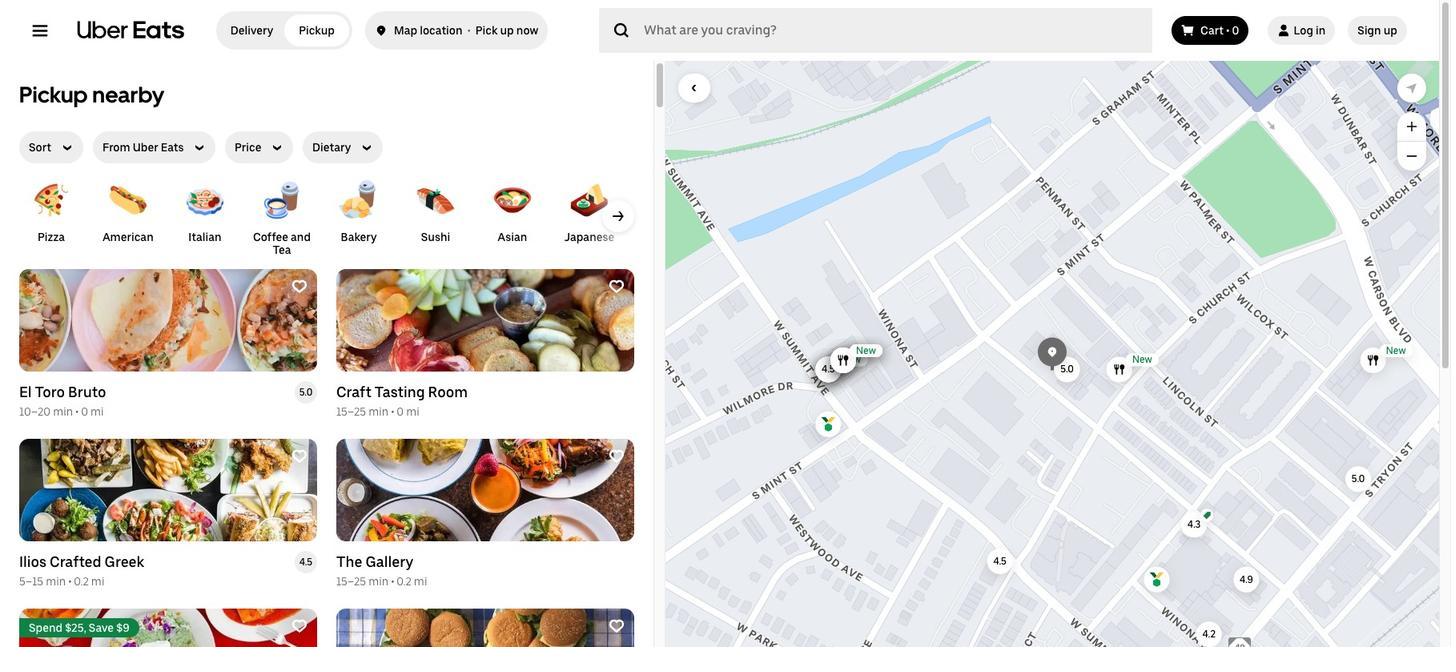 Task type: describe. For each thing, give the bounding box(es) containing it.
4.3
[[1188, 519, 1201, 531]]

log in
[[1294, 24, 1326, 37]]

1 vertical spatial 5.0
[[1352, 474, 1366, 485]]

dietary
[[312, 141, 351, 154]]

coffee and tea link
[[250, 176, 314, 256]]

now
[[517, 24, 539, 37]]

Delivery radio
[[220, 14, 284, 46]]

nearby
[[92, 81, 164, 108]]

4.6
[[822, 364, 836, 375]]

up inside sign up link
[[1384, 24, 1398, 37]]

1 up from the left
[[500, 24, 514, 37]]

4.2
[[1203, 629, 1216, 640]]

dietary button
[[303, 131, 383, 163]]

4.7
[[822, 364, 836, 375]]

from uber eats button
[[93, 131, 216, 163]]

american link
[[96, 176, 160, 244]]

uber
[[133, 141, 158, 154]]

0
[[1233, 24, 1240, 37]]

4.4
[[822, 364, 836, 375]]

deliver to image
[[375, 21, 388, 40]]

sushi
[[421, 231, 451, 244]]

japanese
[[565, 231, 615, 244]]

and
[[291, 231, 311, 244]]

cart
[[1201, 24, 1224, 37]]

coffee
[[253, 231, 288, 244]]

in
[[1316, 24, 1326, 37]]

sign up
[[1358, 24, 1398, 37]]

japanese link
[[558, 176, 622, 244]]

4.9
[[1240, 574, 1254, 586]]

pizza link
[[19, 176, 83, 244]]

main navigation menu image
[[32, 22, 48, 38]]



Task type: locate. For each thing, give the bounding box(es) containing it.
0 vertical spatial 4.5
[[822, 364, 835, 375]]

bakery link
[[327, 176, 391, 244]]

location
[[420, 24, 463, 37]]

0 vertical spatial pickup
[[299, 24, 335, 37]]

2 up from the left
[[1384, 24, 1398, 37]]

sign up link
[[1349, 16, 1408, 45]]

sign
[[1358, 24, 1382, 37]]

1 horizontal spatial pickup
[[299, 24, 335, 37]]

eats
[[161, 141, 184, 154]]

1 vertical spatial 4.5
[[994, 556, 1007, 567]]

pickup for pickup
[[299, 24, 335, 37]]

1 horizontal spatial up
[[1384, 24, 1398, 37]]

price button
[[225, 131, 293, 163]]

Search for restaurant or cuisine search field
[[600, 8, 1153, 53]]

from
[[103, 141, 130, 154]]

asian link
[[481, 176, 545, 244]]

map element
[[666, 61, 1440, 647]]

add to favorites image
[[292, 449, 308, 465]]

• left pick
[[468, 24, 471, 37]]

1 horizontal spatial 4.5
[[994, 556, 1007, 567]]

pickup nearby
[[19, 81, 164, 108]]

4.5
[[822, 364, 835, 375], [994, 556, 1007, 567]]

pickup for pickup nearby
[[19, 81, 88, 108]]

0 horizontal spatial pickup
[[19, 81, 88, 108]]

coffee and tea
[[253, 231, 311, 256]]

0 horizontal spatial 4.5
[[822, 364, 835, 375]]

• left the 0
[[1227, 24, 1230, 37]]

0 horizontal spatial •
[[468, 24, 471, 37]]

up left now
[[500, 24, 514, 37]]

3.6
[[822, 364, 835, 375]]

uber eats home image
[[77, 21, 184, 40]]

•
[[468, 24, 471, 37], [1227, 24, 1230, 37]]

up
[[500, 24, 514, 37], [1384, 24, 1398, 37]]

0 horizontal spatial 5.0
[[1061, 364, 1074, 375]]

bakery
[[341, 231, 377, 244]]

1 horizontal spatial 5.0
[[1352, 474, 1366, 485]]

from uber eats
[[103, 141, 184, 154]]

sushi link
[[404, 176, 468, 244]]

1 • from the left
[[468, 24, 471, 37]]

log
[[1294, 24, 1314, 37]]

american
[[103, 231, 154, 244]]

italian link
[[173, 176, 237, 244]]

2 • from the left
[[1227, 24, 1230, 37]]

italian
[[189, 231, 222, 244]]

up right sign
[[1384, 24, 1398, 37]]

Pickup radio
[[284, 14, 349, 46]]

tea
[[273, 244, 291, 256]]

map location • pick up now
[[394, 24, 539, 37]]

1 horizontal spatial •
[[1227, 24, 1230, 37]]

pickup up sort button on the left top
[[19, 81, 88, 108]]

add to favorites image
[[292, 279, 308, 295], [609, 279, 625, 295], [609, 449, 625, 465], [292, 619, 308, 635], [609, 619, 625, 635]]

log in link
[[1269, 16, 1336, 45]]

1 vertical spatial pickup
[[19, 81, 88, 108]]

What are you craving? text field
[[644, 14, 1134, 46]]

pizza
[[38, 231, 65, 244]]

delivery
[[231, 24, 273, 37]]

map
[[394, 24, 418, 37]]

pickup left deliver to image
[[299, 24, 335, 37]]

sort
[[29, 141, 51, 154]]

cart • 0
[[1201, 24, 1240, 37]]

pickup inside option
[[299, 24, 335, 37]]

0 vertical spatial 5.0
[[1061, 364, 1074, 375]]

new
[[857, 345, 876, 357], [857, 345, 876, 357], [857, 345, 876, 357], [857, 345, 876, 357], [857, 345, 876, 357], [857, 345, 876, 357], [1387, 345, 1407, 357], [842, 354, 862, 366], [842, 354, 862, 366], [842, 354, 862, 366], [1133, 354, 1153, 366]]

5.0
[[1061, 364, 1074, 375], [1352, 474, 1366, 485]]

0 horizontal spatial up
[[500, 24, 514, 37]]

pick
[[476, 24, 498, 37]]

price
[[235, 141, 262, 154]]

asian
[[498, 231, 528, 244]]

sort button
[[19, 131, 83, 163]]

pickup
[[299, 24, 335, 37], [19, 81, 88, 108]]



Task type: vqa. For each thing, say whether or not it's contained in the screenshot.
the leftmost Pickup
yes



